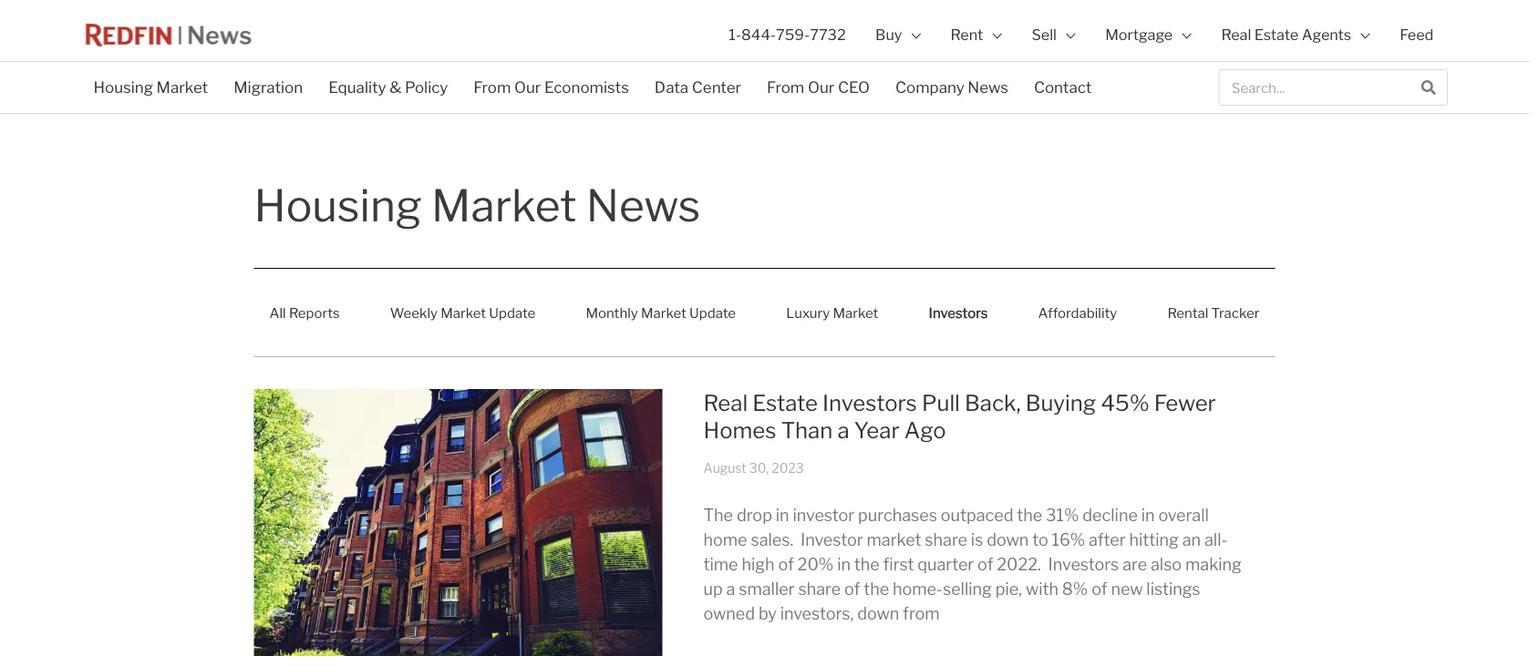 Task type: vqa. For each thing, say whether or not it's contained in the screenshot.
time
yes



Task type: describe. For each thing, give the bounding box(es) containing it.
of down is
[[978, 555, 994, 575]]

owned
[[704, 604, 755, 624]]

the drop in investor purchases outpaced the 31% decline in overall home sales.  investor market share is down to 16% after hitting an all- time high of 20% in the first quarter of 2022.  investors are also making up a smaller share of the home-selling pie, with 8% of new listings owned by investors, down from
[[704, 506, 1242, 624]]

1 vertical spatial the
[[854, 555, 880, 575]]

investor
[[801, 530, 863, 551]]

housing market
[[93, 78, 208, 97]]

1-
[[729, 26, 742, 44]]

data
[[655, 78, 689, 97]]

weekly market update link
[[375, 292, 551, 334]]

center
[[692, 78, 742, 97]]

high
[[742, 555, 775, 575]]

data center link
[[642, 67, 754, 109]]

1-844-759-7732 link
[[714, 0, 861, 70]]

our for economists
[[514, 78, 541, 97]]

luxury
[[786, 305, 830, 321]]

2 horizontal spatial in
[[1142, 506, 1155, 526]]

buy
[[876, 26, 902, 44]]

1 vertical spatial news
[[586, 179, 701, 232]]

equality & policy link
[[316, 67, 461, 109]]

purchases
[[858, 506, 938, 526]]

market
[[867, 530, 922, 551]]

rental tracker link
[[1152, 292, 1276, 334]]

a inside the real estate investors pull back, buying 45% fewer homes than a year ago
[[838, 417, 850, 444]]

investors inside "link"
[[929, 305, 988, 321]]

policy
[[405, 78, 448, 97]]

market for weekly market update
[[441, 305, 486, 321]]

company news
[[896, 78, 1009, 97]]

all reports link
[[254, 292, 356, 334]]

weekly market update
[[390, 305, 536, 321]]

7732
[[810, 26, 846, 44]]

company
[[896, 78, 965, 97]]

august 30, 2023
[[704, 461, 804, 476]]

759-
[[776, 26, 810, 44]]

real estate agents
[[1222, 26, 1352, 44]]

all reports
[[270, 305, 340, 321]]

fewer
[[1155, 390, 1217, 416]]

listings
[[1147, 580, 1201, 600]]

making
[[1186, 555, 1242, 575]]

real for real estate investors pull back, buying 45% fewer homes than a year ago
[[704, 390, 748, 416]]

the
[[704, 506, 733, 526]]

affordability link
[[1023, 292, 1133, 334]]

time
[[704, 555, 738, 575]]

market for housing market
[[157, 78, 208, 97]]

reports
[[289, 305, 340, 321]]

decline
[[1083, 506, 1138, 526]]

contact link
[[1021, 67, 1105, 109]]

of up investors,
[[845, 580, 860, 600]]

company news link
[[883, 67, 1021, 109]]

mortgage link
[[1091, 0, 1207, 70]]

than
[[781, 417, 833, 444]]

real estate investors pull back, buying 45% fewer homes than a year ago link
[[704, 390, 1217, 444]]

monthly
[[586, 305, 638, 321]]

of right 8% on the right of the page
[[1092, 580, 1108, 600]]

also
[[1151, 555, 1182, 575]]

home-
[[893, 580, 943, 600]]

affordability
[[1039, 305, 1118, 321]]

investors inside the real estate investors pull back, buying 45% fewer homes than a year ago
[[823, 390, 917, 416]]

estate for agents
[[1255, 26, 1299, 44]]

mortgage
[[1106, 26, 1173, 44]]

1-844-759-7732
[[729, 26, 846, 44]]

to
[[1033, 530, 1049, 551]]

tracker
[[1212, 305, 1260, 321]]

2 vertical spatial the
[[864, 580, 889, 600]]

1 horizontal spatial down
[[987, 530, 1029, 551]]

overall
[[1159, 506, 1209, 526]]

ago
[[905, 417, 946, 444]]

smaller
[[739, 580, 795, 600]]

quarter
[[918, 555, 974, 575]]

rental tracker
[[1168, 305, 1260, 321]]

from
[[903, 604, 940, 624]]

agents
[[1302, 26, 1352, 44]]

migration
[[234, 78, 303, 97]]

844-
[[742, 26, 776, 44]]

investor
[[793, 506, 855, 526]]

Search... search field
[[1220, 70, 1411, 105]]

home
[[704, 530, 748, 551]]

buying
[[1026, 390, 1097, 416]]

homes
[[704, 417, 777, 444]]



Task type: locate. For each thing, give the bounding box(es) containing it.
1 horizontal spatial from
[[767, 78, 805, 97]]

housing for housing market news
[[254, 179, 422, 232]]

1 vertical spatial estate
[[753, 390, 818, 416]]

housing for housing market
[[93, 78, 153, 97]]

1 vertical spatial investors
[[823, 390, 917, 416]]

2 vertical spatial investors
[[1048, 555, 1119, 575]]

from our economists link
[[461, 67, 642, 109]]

pie,
[[996, 580, 1022, 600]]

the
[[1017, 506, 1043, 526], [854, 555, 880, 575], [864, 580, 889, 600]]

rent
[[951, 26, 983, 44]]

housing market link
[[81, 67, 221, 109]]

a inside "the drop in investor purchases outpaced the 31% decline in overall home sales.  investor market share is down to 16% after hitting an all- time high of 20% in the first quarter of 2022.  investors are also making up a smaller share of the home-selling pie, with 8% of new listings owned by investors, down from"
[[726, 580, 735, 600]]

0 vertical spatial housing
[[93, 78, 153, 97]]

from our ceo
[[767, 78, 870, 97]]

monthly market update
[[586, 305, 736, 321]]

0 vertical spatial a
[[838, 417, 850, 444]]

update for weekly market update
[[489, 305, 536, 321]]

from right policy
[[474, 78, 511, 97]]

0 horizontal spatial our
[[514, 78, 541, 97]]

real right 'mortgage' link
[[1222, 26, 1252, 44]]

of
[[778, 555, 794, 575], [978, 555, 994, 575], [845, 580, 860, 600], [1092, 580, 1108, 600]]

the left first
[[854, 555, 880, 575]]

data center
[[655, 78, 742, 97]]

from our economists
[[474, 78, 629, 97]]

real estate investors pull back, buying 45% fewer homes than a year ago
[[704, 390, 1217, 444]]

is
[[971, 530, 984, 551]]

down left "from"
[[858, 604, 900, 624]]

feed link
[[1386, 0, 1449, 70]]

0 horizontal spatial from
[[474, 78, 511, 97]]

equality
[[328, 78, 386, 97]]

housing
[[93, 78, 153, 97], [254, 179, 422, 232]]

our inside from our economists link
[[514, 78, 541, 97]]

drop
[[737, 506, 772, 526]]

of right high
[[778, 555, 794, 575]]

our left economists
[[514, 78, 541, 97]]

rent link
[[936, 0, 1017, 70]]

selling
[[943, 580, 992, 600]]

in right drop
[[776, 506, 789, 526]]

None search field
[[1219, 69, 1448, 106]]

update inside 'link'
[[489, 305, 536, 321]]

in down investor
[[837, 555, 851, 575]]

0 horizontal spatial in
[[776, 506, 789, 526]]

investors,
[[780, 604, 854, 624]]

from for from our economists
[[474, 78, 511, 97]]

estate inside real estate agents link
[[1255, 26, 1299, 44]]

update
[[489, 305, 536, 321], [690, 305, 736, 321]]

0 vertical spatial real
[[1222, 26, 1252, 44]]

estate inside the real estate investors pull back, buying 45% fewer homes than a year ago
[[753, 390, 818, 416]]

2 our from the left
[[808, 78, 835, 97]]

0 horizontal spatial investors
[[823, 390, 917, 416]]

1 horizontal spatial our
[[808, 78, 835, 97]]

0 vertical spatial news
[[968, 78, 1009, 97]]

redfin real estate news image
[[81, 16, 256, 54]]

0 vertical spatial estate
[[1255, 26, 1299, 44]]

1 horizontal spatial real
[[1222, 26, 1252, 44]]

0 horizontal spatial real
[[704, 390, 748, 416]]

investors inside "the drop in investor purchases outpaced the 31% decline in overall home sales.  investor market share is down to 16% after hitting an all- time high of 20% in the first quarter of 2022.  investors are also making up a smaller share of the home-selling pie, with 8% of new listings owned by investors, down from"
[[1048, 555, 1119, 575]]

1 vertical spatial share
[[798, 580, 841, 600]]

1 horizontal spatial a
[[838, 417, 850, 444]]

0 horizontal spatial housing
[[93, 78, 153, 97]]

0 horizontal spatial a
[[726, 580, 735, 600]]

all-
[[1205, 530, 1228, 551]]

feed
[[1400, 26, 1434, 44]]

an
[[1183, 530, 1201, 551]]

housing market news
[[254, 179, 701, 232]]

new
[[1111, 580, 1143, 600]]

economists
[[545, 78, 629, 97]]

share up quarter
[[925, 530, 968, 551]]

equality & policy
[[328, 78, 448, 97]]

1 horizontal spatial update
[[690, 305, 736, 321]]

a left year
[[838, 417, 850, 444]]

from
[[474, 78, 511, 97], [767, 78, 805, 97]]

1 our from the left
[[514, 78, 541, 97]]

estate for investors
[[753, 390, 818, 416]]

year
[[854, 417, 900, 444]]

1 vertical spatial a
[[726, 580, 735, 600]]

from inside the from our ceo link
[[767, 78, 805, 97]]

0 vertical spatial share
[[925, 530, 968, 551]]

0 horizontal spatial down
[[858, 604, 900, 624]]

after
[[1089, 530, 1126, 551]]

our for ceo
[[808, 78, 835, 97]]

0 vertical spatial the
[[1017, 506, 1043, 526]]

sell
[[1032, 26, 1057, 44]]

news
[[968, 78, 1009, 97], [586, 179, 701, 232]]

monthly market update link
[[570, 292, 752, 334]]

migration link
[[221, 67, 316, 109]]

real for real estate agents
[[1222, 26, 1252, 44]]

our
[[514, 78, 541, 97], [808, 78, 835, 97]]

1 update from the left
[[489, 305, 536, 321]]

0 horizontal spatial news
[[586, 179, 701, 232]]

real
[[1222, 26, 1252, 44], [704, 390, 748, 416]]

share up investors,
[[798, 580, 841, 600]]

from inside from our economists link
[[474, 78, 511, 97]]

31%
[[1046, 506, 1079, 526]]

luxury market
[[786, 305, 879, 321]]

rental
[[1168, 305, 1209, 321]]

from for from our ceo
[[767, 78, 805, 97]]

a
[[838, 417, 850, 444], [726, 580, 735, 600]]

estate
[[1255, 26, 1299, 44], [753, 390, 818, 416]]

from our ceo link
[[754, 67, 883, 109]]

1 horizontal spatial news
[[968, 78, 1009, 97]]

2 update from the left
[[690, 305, 736, 321]]

16%
[[1052, 530, 1086, 551]]

estate left agents
[[1255, 26, 1299, 44]]

market for housing market news
[[431, 179, 577, 232]]

contact
[[1034, 78, 1092, 97]]

search image
[[1422, 80, 1436, 95]]

0 horizontal spatial share
[[798, 580, 841, 600]]

real inside the real estate investors pull back, buying 45% fewer homes than a year ago
[[704, 390, 748, 416]]

our left ceo
[[808, 78, 835, 97]]

1 horizontal spatial housing
[[254, 179, 422, 232]]

1 horizontal spatial share
[[925, 530, 968, 551]]

luxury market link
[[771, 292, 894, 334]]

2 from from the left
[[767, 78, 805, 97]]

investors
[[929, 305, 988, 321], [823, 390, 917, 416], [1048, 555, 1119, 575]]

up
[[704, 580, 723, 600]]

market for luxury market
[[833, 305, 879, 321]]

2 horizontal spatial investors
[[1048, 555, 1119, 575]]

investors link
[[913, 292, 1004, 334]]

outpaced
[[941, 506, 1014, 526]]

1 horizontal spatial estate
[[1255, 26, 1299, 44]]

1 vertical spatial real
[[704, 390, 748, 416]]

the up to
[[1017, 506, 1043, 526]]

real up homes at the bottom of page
[[704, 390, 748, 416]]

45%
[[1101, 390, 1150, 416]]

buy link
[[861, 0, 936, 70]]

1 horizontal spatial in
[[837, 555, 851, 575]]

market inside 'link'
[[441, 305, 486, 321]]

august
[[704, 461, 747, 476]]

0 vertical spatial down
[[987, 530, 1029, 551]]

1 vertical spatial housing
[[254, 179, 422, 232]]

update for monthly market update
[[690, 305, 736, 321]]

the down first
[[864, 580, 889, 600]]

30,
[[749, 461, 769, 476]]

1 horizontal spatial investors
[[929, 305, 988, 321]]

0 vertical spatial investors
[[929, 305, 988, 321]]

weekly
[[390, 305, 438, 321]]

2023
[[772, 461, 804, 476]]

our inside the from our ceo link
[[808, 78, 835, 97]]

sell link
[[1017, 0, 1091, 70]]

market
[[157, 78, 208, 97], [431, 179, 577, 232], [441, 305, 486, 321], [641, 305, 687, 321], [833, 305, 879, 321]]

0 horizontal spatial estate
[[753, 390, 818, 416]]

down
[[987, 530, 1029, 551], [858, 604, 900, 624]]

1 from from the left
[[474, 78, 511, 97]]

0 horizontal spatial update
[[489, 305, 536, 321]]

market for monthly market update
[[641, 305, 687, 321]]

real estate agents link
[[1207, 0, 1386, 70]]

ceo
[[838, 78, 870, 97]]

from down 1-844-759-7732 link
[[767, 78, 805, 97]]

hitting
[[1130, 530, 1179, 551]]

20%
[[798, 555, 834, 575]]

all
[[270, 305, 286, 321]]

a right up at bottom
[[726, 580, 735, 600]]

down right is
[[987, 530, 1029, 551]]

in up hitting
[[1142, 506, 1155, 526]]

1 vertical spatial down
[[858, 604, 900, 624]]

estate up than
[[753, 390, 818, 416]]



